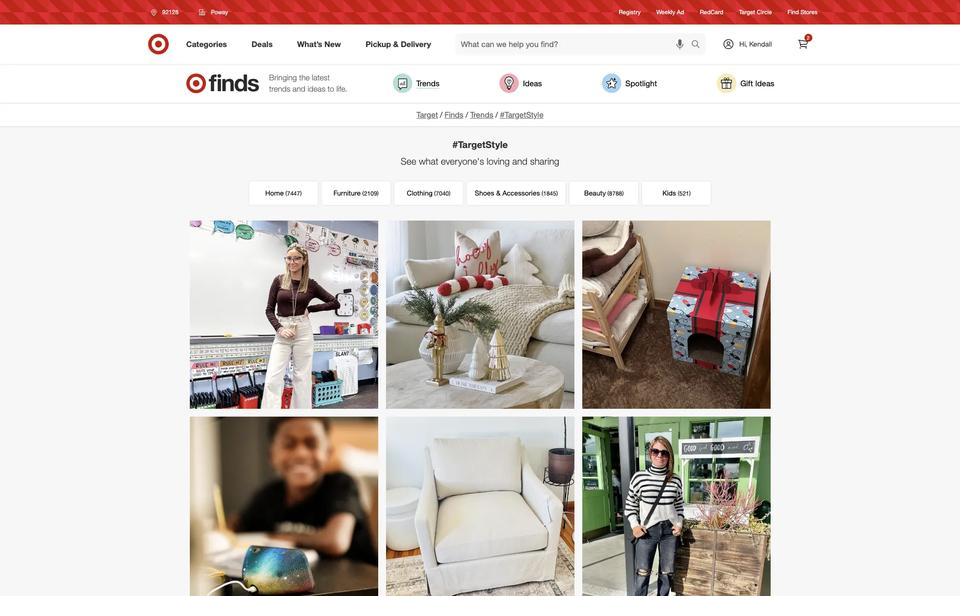 Task type: locate. For each thing, give the bounding box(es) containing it.
1 horizontal spatial ideas
[[756, 78, 775, 88]]

hi,
[[740, 40, 748, 48]]

5 ) from the left
[[622, 190, 624, 197]]

bringing
[[269, 73, 297, 83]]

1 ( from the left
[[286, 190, 287, 197]]

2
[[807, 35, 810, 41]]

1 horizontal spatial &
[[496, 189, 501, 197]]

poway
[[211, 8, 228, 16]]

and
[[293, 84, 305, 94], [513, 155, 528, 167]]

registry link
[[619, 8, 641, 16]]

/
[[440, 110, 443, 120], [466, 110, 468, 120], [496, 110, 498, 120]]

( right clothing
[[434, 190, 436, 197]]

life.
[[336, 84, 347, 94]]

search
[[687, 40, 711, 50]]

5 ( from the left
[[608, 190, 609, 197]]

0 horizontal spatial ideas
[[523, 78, 542, 88]]

redcard
[[700, 9, 724, 16]]

) inside furniture ( 2109 )
[[377, 190, 379, 197]]

ideas up #targetstyle link
[[523, 78, 542, 88]]

furniture ( 2109 )
[[334, 189, 379, 197]]

#targetstyle up see what everyone's loving and sharing
[[452, 139, 508, 150]]

1 / from the left
[[440, 110, 443, 120]]

0 vertical spatial #targetstyle
[[500, 110, 544, 120]]

ideas inside ideas link
[[523, 78, 542, 88]]

trends
[[416, 78, 440, 88], [470, 110, 494, 120]]

( right accessories in the top of the page
[[542, 190, 543, 197]]

new
[[325, 39, 341, 49]]

circle
[[757, 9, 772, 16]]

& right "pickup"
[[393, 39, 399, 49]]

&
[[393, 39, 399, 49], [496, 189, 501, 197]]

3 / from the left
[[496, 110, 498, 120]]

0 vertical spatial trends link
[[393, 74, 440, 93]]

2 horizontal spatial /
[[496, 110, 498, 120]]

what's
[[297, 39, 322, 49]]

deals
[[252, 39, 273, 49]]

) inside home ( 7447 )
[[300, 190, 302, 197]]

) for clothing
[[449, 190, 451, 197]]

kendall
[[750, 40, 772, 48]]

target left 'circle' at top right
[[739, 9, 755, 16]]

4 ) from the left
[[557, 190, 558, 197]]

2 ) from the left
[[377, 190, 379, 197]]

) right beauty
[[622, 190, 624, 197]]

0 vertical spatial and
[[293, 84, 305, 94]]

bringing the latest trends and ideas to life.
[[269, 73, 347, 94]]

/ left #targetstyle link
[[496, 110, 498, 120]]

& right shoes
[[496, 189, 501, 197]]

finds link
[[445, 110, 464, 120]]

trends up target link
[[416, 78, 440, 88]]

ideas
[[523, 78, 542, 88], [756, 78, 775, 88]]

clothing
[[407, 189, 433, 197]]

6 ( from the left
[[678, 190, 680, 197]]

1 horizontal spatial trends link
[[470, 110, 494, 120]]

user image by @asekyb image
[[190, 417, 378, 597]]

and inside bringing the latest trends and ideas to life.
[[293, 84, 305, 94]]

see
[[401, 155, 416, 167]]

) right furniture
[[377, 190, 379, 197]]

) right clothing
[[449, 190, 451, 197]]

521
[[680, 190, 689, 197]]

( right furniture
[[362, 190, 364, 197]]

beauty ( 8788 )
[[584, 189, 624, 197]]

0 horizontal spatial &
[[393, 39, 399, 49]]

What can we help you find? suggestions appear below search field
[[455, 33, 694, 55]]

what's new
[[297, 39, 341, 49]]

0 vertical spatial trends
[[416, 78, 440, 88]]

ideas link
[[500, 74, 542, 93]]

0 vertical spatial &
[[393, 39, 399, 49]]

) inside kids ( 521 )
[[689, 190, 691, 197]]

2 ideas from the left
[[756, 78, 775, 88]]

clothing ( 7040 )
[[407, 189, 451, 197]]

( for home
[[286, 190, 287, 197]]

2 ( from the left
[[362, 190, 364, 197]]

) for beauty
[[622, 190, 624, 197]]

) inside clothing ( 7040 )
[[449, 190, 451, 197]]

hi, kendall
[[740, 40, 772, 48]]

and right loving
[[513, 155, 528, 167]]

4 ( from the left
[[542, 190, 543, 197]]

home ( 7447 )
[[265, 189, 302, 197]]

(
[[286, 190, 287, 197], [362, 190, 364, 197], [434, 190, 436, 197], [542, 190, 543, 197], [608, 190, 609, 197], [678, 190, 680, 197]]

user image by @1dayatatimewithdee image
[[386, 417, 574, 597]]

trends link up target link
[[393, 74, 440, 93]]

/ right finds
[[466, 110, 468, 120]]

( inside kids ( 521 )
[[678, 190, 680, 197]]

1 vertical spatial &
[[496, 189, 501, 197]]

( right kids
[[678, 190, 680, 197]]

3 ) from the left
[[449, 190, 451, 197]]

shoes & accessories ( 1845 )
[[475, 189, 558, 197]]

7447
[[287, 190, 300, 197]]

everyone's
[[441, 155, 484, 167]]

0 vertical spatial target
[[739, 9, 755, 16]]

1 horizontal spatial trends
[[470, 110, 494, 120]]

0 horizontal spatial and
[[293, 84, 305, 94]]

2 / from the left
[[466, 110, 468, 120]]

target circle
[[739, 9, 772, 16]]

user image by @brandi.m.bryan image
[[582, 221, 771, 409]]

target circle link
[[739, 8, 772, 16]]

and for loving
[[513, 155, 528, 167]]

gift ideas link
[[717, 74, 775, 93]]

1 ideas from the left
[[523, 78, 542, 88]]

8788
[[609, 190, 622, 197]]

3 ( from the left
[[434, 190, 436, 197]]

( right beauty
[[608, 190, 609, 197]]

( inside furniture ( 2109 )
[[362, 190, 364, 197]]

( inside shoes & accessories ( 1845 )
[[542, 190, 543, 197]]

2 link
[[792, 33, 814, 55]]

) right home
[[300, 190, 302, 197]]

1 horizontal spatial target
[[739, 9, 755, 16]]

pickup & delivery link
[[357, 33, 443, 55]]

and down the
[[293, 84, 305, 94]]

sharing
[[530, 155, 560, 167]]

search button
[[687, 33, 711, 57]]

)
[[300, 190, 302, 197], [377, 190, 379, 197], [449, 190, 451, 197], [557, 190, 558, 197], [622, 190, 624, 197], [689, 190, 691, 197]]

( right home
[[286, 190, 287, 197]]

trends link
[[393, 74, 440, 93], [470, 110, 494, 120]]

1 vertical spatial and
[[513, 155, 528, 167]]

trends
[[269, 84, 291, 94]]

user image by @teachingwithmrsclark image
[[190, 221, 378, 409]]

) right kids
[[689, 190, 691, 197]]

categories
[[186, 39, 227, 49]]

) inside shoes & accessories ( 1845 )
[[557, 190, 558, 197]]

) down 'sharing'
[[557, 190, 558, 197]]

target left finds link
[[417, 110, 438, 120]]

( inside home ( 7447 )
[[286, 190, 287, 197]]

see what everyone's loving and sharing
[[401, 155, 560, 167]]

92128 button
[[145, 3, 189, 21]]

#targetstyle
[[500, 110, 544, 120], [452, 139, 508, 150]]

target link
[[417, 110, 438, 120]]

spotlight
[[626, 78, 657, 88]]

trends right finds link
[[470, 110, 494, 120]]

trends link right finds link
[[470, 110, 494, 120]]

( inside clothing ( 7040 )
[[434, 190, 436, 197]]

( for furniture
[[362, 190, 364, 197]]

/ left finds
[[440, 110, 443, 120]]

1 horizontal spatial and
[[513, 155, 528, 167]]

kids
[[663, 189, 676, 197]]

ideas right the gift
[[756, 78, 775, 88]]

) inside beauty ( 8788 )
[[622, 190, 624, 197]]

( inside beauty ( 8788 )
[[608, 190, 609, 197]]

1 horizontal spatial /
[[466, 110, 468, 120]]

6 ) from the left
[[689, 190, 691, 197]]

1 ) from the left
[[300, 190, 302, 197]]

accessories
[[503, 189, 540, 197]]

1 vertical spatial target
[[417, 110, 438, 120]]

0 horizontal spatial /
[[440, 110, 443, 120]]

target inside 'link'
[[739, 9, 755, 16]]

1 vertical spatial trends link
[[470, 110, 494, 120]]

registry
[[619, 9, 641, 16]]

0 horizontal spatial target
[[417, 110, 438, 120]]

#targetstyle down ideas link
[[500, 110, 544, 120]]

) for furniture
[[377, 190, 379, 197]]

target
[[739, 9, 755, 16], [417, 110, 438, 120]]



Task type: vqa. For each thing, say whether or not it's contained in the screenshot.
topmost piece,
no



Task type: describe. For each thing, give the bounding box(es) containing it.
delivery
[[401, 39, 431, 49]]

gift
[[741, 78, 753, 88]]

loving
[[487, 155, 510, 167]]

& for accessories
[[496, 189, 501, 197]]

( for kids
[[678, 190, 680, 197]]

shoes
[[475, 189, 494, 197]]

and for trends
[[293, 84, 305, 94]]

pickup & delivery
[[366, 39, 431, 49]]

find
[[788, 9, 799, 16]]

poway button
[[193, 3, 235, 21]]

beauty
[[584, 189, 606, 197]]

0 horizontal spatial trends
[[416, 78, 440, 88]]

92128
[[162, 8, 179, 16]]

kids ( 521 )
[[663, 189, 691, 197]]

weekly ad
[[657, 9, 684, 16]]

redcard link
[[700, 8, 724, 16]]

#targetstyle link
[[500, 110, 544, 120]]

deals link
[[243, 33, 285, 55]]

7040
[[436, 190, 449, 197]]

target finds image
[[186, 74, 259, 93]]

target for target / finds / trends / #targetstyle
[[417, 110, 438, 120]]

1845
[[543, 190, 557, 197]]

latest
[[312, 73, 330, 83]]

( for beauty
[[608, 190, 609, 197]]

1 vertical spatial trends
[[470, 110, 494, 120]]

ideas
[[308, 84, 326, 94]]

gift ideas
[[741, 78, 775, 88]]

2109
[[364, 190, 377, 197]]

weekly ad link
[[657, 8, 684, 16]]

user image by @jeanny.myneutralhome image
[[386, 221, 574, 409]]

finds
[[445, 110, 464, 120]]

find stores
[[788, 9, 818, 16]]

ad
[[677, 9, 684, 16]]

spotlight link
[[602, 74, 657, 93]]

target for target circle
[[739, 9, 755, 16]]

user image by @houseofkoenig image
[[582, 417, 771, 597]]

furniture
[[334, 189, 361, 197]]

to
[[328, 84, 334, 94]]

& for delivery
[[393, 39, 399, 49]]

) for home
[[300, 190, 302, 197]]

target / finds / trends / #targetstyle
[[417, 110, 544, 120]]

pickup
[[366, 39, 391, 49]]

ideas inside the gift ideas link
[[756, 78, 775, 88]]

the
[[299, 73, 310, 83]]

what's new link
[[289, 33, 353, 55]]

categories link
[[178, 33, 239, 55]]

stores
[[801, 9, 818, 16]]

weekly
[[657, 9, 676, 16]]

what
[[419, 155, 439, 167]]

find stores link
[[788, 8, 818, 16]]

) for kids
[[689, 190, 691, 197]]

( for clothing
[[434, 190, 436, 197]]

1 vertical spatial #targetstyle
[[452, 139, 508, 150]]

home
[[265, 189, 284, 197]]

0 horizontal spatial trends link
[[393, 74, 440, 93]]



